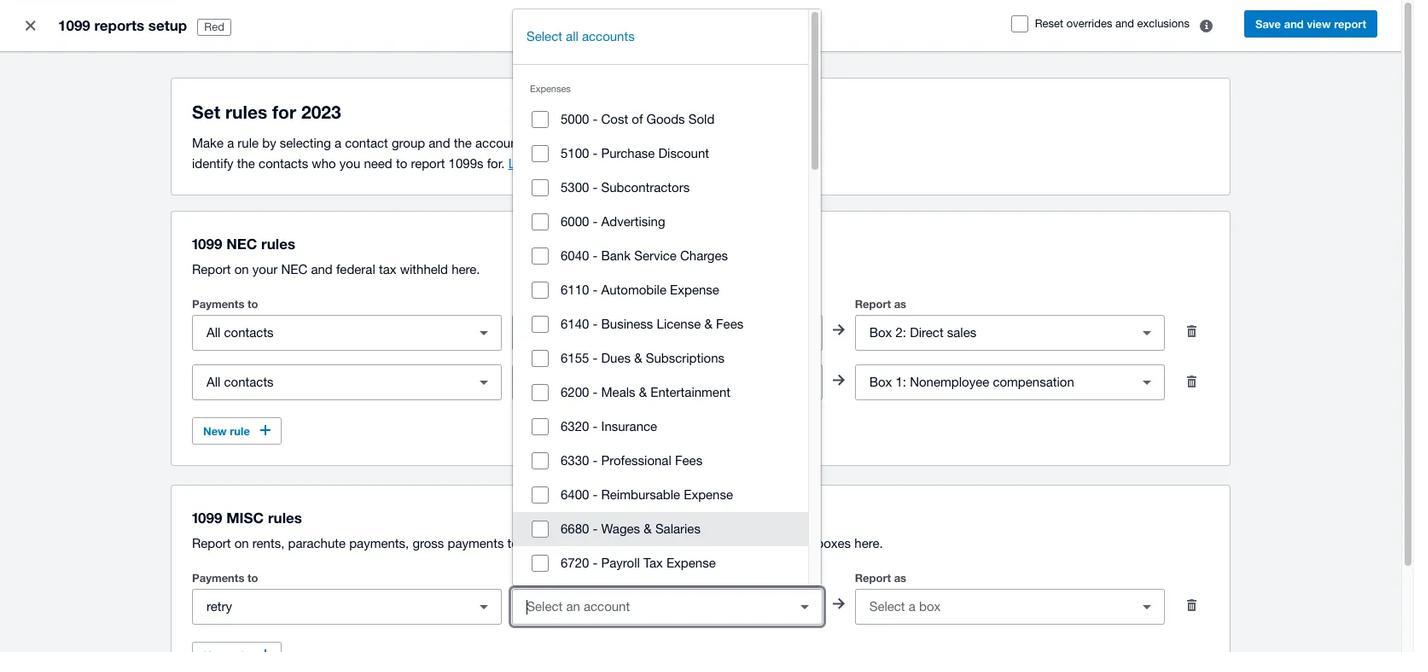 Task type: describe. For each thing, give the bounding box(es) containing it.
5300 - subcontractors button
[[513, 171, 809, 205]]

2 horizontal spatial the
[[605, 136, 623, 150]]

advertising
[[601, 214, 665, 229]]

expand list of contact groups image for 1099 misc rules
[[467, 590, 501, 624]]

view
[[1307, 17, 1331, 31]]

who
[[312, 156, 336, 171]]

6720
[[561, 556, 589, 570]]

6720 - payroll tax expense
[[561, 556, 716, 570]]

0 horizontal spatial reports
[[94, 16, 144, 34]]

Select a box field
[[856, 366, 1130, 399]]

an
[[522, 536, 536, 551]]

5300 - subcontractors
[[561, 180, 690, 195]]

payments allocated to for 1099 nec rules
[[512, 297, 630, 311]]

1099 reports setup
[[58, 16, 187, 34]]

select
[[527, 29, 562, 44]]

1 vertical spatial you
[[340, 156, 360, 171]]

delete the rule for payments to the all contacts, allocated to 5000 - cost of goods sold, 5300 - subcontractors, 6000 - advertising, 1400 - inventory asset, 3900 - retained earnings, 4100 - discount received and 4200 - merchandise, mapped to nec box 2 image
[[1175, 314, 1209, 348]]

report inside button
[[1334, 17, 1366, 31]]

all
[[566, 29, 579, 44]]

6000
[[561, 214, 589, 229]]

for
[[272, 102, 296, 123]]

1 horizontal spatial the
[[454, 136, 472, 150]]

rules for nec
[[261, 235, 295, 253]]

6000 - advertising button
[[513, 205, 809, 239]]

1099s
[[449, 156, 483, 171]]

- for 6155
[[593, 351, 598, 365]]

2 a from the left
[[335, 136, 341, 150]]

1 horizontal spatial nec
[[281, 262, 308, 277]]

0 vertical spatial federal
[[336, 262, 375, 277]]

1099 down payment
[[626, 156, 655, 171]]

professional
[[601, 453, 671, 468]]

to.
[[680, 136, 695, 150]]

select all accounts button
[[513, 20, 809, 54]]

save and view report
[[1255, 17, 1366, 31]]

reset overrides and exclusions
[[1035, 17, 1190, 30]]

2023
[[301, 102, 341, 123]]

other
[[783, 536, 813, 551]]

sold
[[689, 112, 715, 126]]

to down your
[[248, 297, 258, 311]]

rules
[[699, 136, 731, 150]]

up
[[608, 156, 623, 171]]

payments to field for 1099 nec rules
[[193, 317, 467, 349]]

- for 6000
[[593, 214, 598, 229]]

contacts
[[259, 156, 308, 171]]

5300
[[561, 180, 589, 195]]

and right 'overrides'
[[1116, 17, 1134, 30]]

& for entertainment
[[639, 385, 647, 399]]

and left the other
[[758, 536, 779, 551]]

how
[[544, 156, 569, 171]]

1 vertical spatial federal
[[593, 536, 632, 551]]

boxes
[[816, 536, 851, 551]]

6720 - payroll tax expense button
[[513, 546, 809, 580]]

attorney,
[[540, 536, 590, 551]]

& inside button
[[704, 317, 713, 331]]

on for misc
[[234, 536, 249, 551]]

goods
[[647, 112, 685, 126]]

and inside button
[[1284, 17, 1304, 31]]

5100
[[561, 146, 589, 160]]

& for salaries
[[644, 521, 652, 536]]

- for 5300
[[593, 180, 598, 195]]

discount
[[658, 146, 709, 160]]

5000
[[561, 112, 589, 126]]

- for 6140
[[593, 317, 598, 331]]

6400
[[561, 487, 589, 502]]

6200 - meals & entertainment button
[[513, 376, 809, 410]]

reimbursable
[[601, 487, 680, 502]]

6320 - insurance
[[561, 419, 657, 434]]

payments,
[[349, 536, 409, 551]]

- for 6040
[[593, 248, 598, 263]]

reset
[[1035, 17, 1064, 30]]

6140 - business license & fees button
[[513, 307, 809, 341]]

payments up 6140
[[512, 297, 565, 311]]

0 vertical spatial tax
[[379, 262, 396, 277]]

expand list image
[[787, 590, 822, 624]]

6680 - wages & salaries button
[[513, 512, 809, 546]]

6000 - advertising
[[561, 214, 665, 229]]

to left an
[[507, 536, 519, 551]]

payroll
[[601, 556, 640, 570]]

1 a from the left
[[227, 136, 234, 150]]

1 horizontal spatial tax
[[682, 536, 699, 551]]

service
[[634, 248, 677, 263]]

expense for 6110 - automobile expense
[[670, 283, 719, 297]]

1 vertical spatial here.
[[855, 536, 883, 551]]

identify
[[192, 156, 234, 171]]

payments to for misc
[[192, 571, 258, 585]]

6200 - meals & entertainment
[[561, 385, 731, 399]]

6040
[[561, 248, 589, 263]]

expand list of boxes image
[[1130, 316, 1164, 350]]

gross
[[413, 536, 444, 551]]

1099 nec rules
[[192, 235, 295, 253]]

6140
[[561, 317, 589, 331]]

0 vertical spatial you
[[525, 136, 546, 150]]

entertainment
[[651, 385, 731, 399]]

1099 for 1099 reports setup
[[58, 16, 90, 34]]

6400 - reimbursable expense button
[[513, 478, 809, 512]]

contact
[[345, 136, 388, 150]]

wages
[[601, 521, 640, 536]]

for.
[[487, 156, 505, 171]]

6110 - automobile expense
[[561, 283, 719, 297]]

report as for 1099 misc rules
[[855, 571, 907, 585]]

6680
[[561, 521, 589, 536]]

0 vertical spatial rules
[[225, 102, 267, 123]]

- for 6110
[[593, 283, 598, 297]]

report on your nec and federal tax withheld here.
[[192, 262, 480, 277]]

rule inside button
[[230, 424, 250, 438]]

by
[[262, 136, 276, 150]]

expand list of contact groups image for 1099 nec rules
[[467, 316, 501, 350]]

your
[[253, 262, 278, 277]]

clear overrides and exclusions image
[[1190, 9, 1224, 43]]

of
[[632, 112, 643, 126]]

to inside the make a rule by selecting a contact group and the account you allocated the payment to. rules help identify the contacts who you need to report 1099s for.
[[396, 156, 407, 171]]

business
[[601, 317, 653, 331]]

as for 1099 misc rules
[[894, 571, 907, 585]]

setup
[[148, 16, 187, 34]]



Task type: locate. For each thing, give the bounding box(es) containing it.
you up learn
[[525, 136, 546, 150]]

misc
[[226, 509, 264, 527]]

- right 6110 on the left top of page
[[593, 283, 598, 297]]

payments to down rents,
[[192, 571, 258, 585]]

salaries
[[655, 521, 701, 536]]

exclusions
[[1137, 17, 1190, 30]]

report as field for 1099 misc rules
[[856, 591, 1130, 623]]

1 report as field from the top
[[856, 317, 1130, 349]]

- inside 'button'
[[593, 385, 598, 399]]

payment
[[627, 136, 677, 150]]

payments allocated to field for 1099 nec rules
[[513, 317, 787, 349]]

- right 6140
[[593, 317, 598, 331]]

report
[[1334, 17, 1366, 31], [411, 156, 445, 171]]

- right 6000
[[593, 214, 598, 229]]

allocated inside the make a rule by selecting a contact group and the account you allocated the payment to. rules help identify the contacts who you need to report 1099s for.
[[550, 136, 602, 150]]

-
[[593, 112, 598, 126], [593, 146, 598, 160], [593, 180, 598, 195], [593, 214, 598, 229], [593, 248, 598, 263], [593, 283, 598, 297], [593, 317, 598, 331], [593, 351, 598, 365], [593, 385, 598, 399], [593, 419, 598, 434], [593, 453, 598, 468], [593, 487, 598, 502], [593, 521, 598, 536], [593, 556, 598, 570]]

fees right license
[[716, 317, 744, 331]]

1 vertical spatial tax
[[682, 536, 699, 551]]

0 vertical spatial payments to field
[[193, 317, 467, 349]]

red
[[204, 20, 224, 33]]

1 vertical spatial expand list of contact groups image
[[467, 590, 501, 624]]

2 expand list of contact groups image from the top
[[467, 590, 501, 624]]

1 payments to from the top
[[192, 297, 258, 311]]

0 vertical spatial as
[[894, 297, 907, 311]]

income
[[636, 536, 678, 551]]

new
[[203, 424, 227, 438]]

1 vertical spatial expense
[[684, 487, 733, 502]]

0 vertical spatial reports
[[94, 16, 144, 34]]

0 horizontal spatial tax
[[379, 262, 396, 277]]

on
[[234, 262, 249, 277], [234, 536, 249, 551]]

payments to field up select a contact group field
[[193, 317, 467, 349]]

0 horizontal spatial federal
[[336, 262, 375, 277]]

0 horizontal spatial you
[[340, 156, 360, 171]]

report on rents, parachute payments, gross payments to an attorney, federal income tax withheld, and other boxes here.
[[192, 536, 883, 551]]

1 vertical spatial report as
[[855, 571, 907, 585]]

payments to field for 1099 misc rules
[[193, 591, 467, 623]]

payments to down your
[[192, 297, 258, 311]]

- for 6330
[[593, 453, 598, 468]]

accounts
[[582, 29, 635, 44]]

set rules for 2023
[[192, 102, 341, 123]]

and
[[1116, 17, 1134, 30], [1284, 17, 1304, 31], [429, 136, 450, 150], [311, 262, 333, 277], [758, 536, 779, 551]]

expand list of contact groups image
[[467, 365, 501, 399]]

1 vertical spatial rules
[[261, 235, 295, 253]]

8 - from the top
[[593, 351, 598, 365]]

tax
[[644, 556, 663, 570]]

group containing select all accounts
[[513, 9, 821, 652]]

report down group
[[411, 156, 445, 171]]

1099 down identify
[[192, 235, 222, 253]]

payments to for nec
[[192, 297, 258, 311]]

1 vertical spatial fees
[[675, 453, 703, 468]]

and right your
[[311, 262, 333, 277]]

expand list of contact groups image up expand list of contact groups image on the left bottom of the page
[[467, 316, 501, 350]]

payments allocated to field for 1099 misc rules
[[513, 591, 787, 623]]

- right 6200
[[593, 385, 598, 399]]

delete the rule for payments to the all contacts, allocated to 6040 - bank service charges, mapped to nec box 1 image
[[1175, 364, 1209, 399]]

expand list of boxes image left the 'delete the rule for payments to the all contacts, allocated to 6040 - bank service charges, mapped to nec box 1' image
[[1130, 365, 1164, 399]]

a up who
[[335, 136, 341, 150]]

new rule button
[[192, 417, 282, 445]]

0 vertical spatial expense
[[670, 283, 719, 297]]

delete the incomplete rule for payments to the retry image
[[1175, 588, 1209, 622]]

0 horizontal spatial fees
[[675, 453, 703, 468]]

to down group
[[396, 156, 407, 171]]

0 horizontal spatial report
[[411, 156, 445, 171]]

expense for 6400 - reimbursable expense
[[684, 487, 733, 502]]

to up business in the left of the page
[[620, 297, 630, 311]]

- right "6040"
[[593, 248, 598, 263]]

here. right withheld
[[452, 262, 480, 277]]

- for 6320
[[593, 419, 598, 434]]

2 payments to from the top
[[192, 571, 258, 585]]

0 vertical spatial nec
[[226, 235, 257, 253]]

payments
[[448, 536, 504, 551]]

1 vertical spatial payments allocated to
[[512, 571, 630, 585]]

1 payments allocated to from the top
[[512, 297, 630, 311]]

- right 6320
[[593, 419, 598, 434]]

2 on from the top
[[234, 536, 249, 551]]

withheld
[[400, 262, 448, 277]]

10 - from the top
[[593, 419, 598, 434]]

fees inside button
[[716, 317, 744, 331]]

0 vertical spatial expand list of boxes image
[[1130, 365, 1164, 399]]

as for 1099 nec rules
[[894, 297, 907, 311]]

payments down 1099 nec rules
[[192, 297, 244, 311]]

list box
[[513, 9, 809, 652]]

1 on from the top
[[234, 262, 249, 277]]

0 vertical spatial on
[[234, 262, 249, 277]]

2 - from the top
[[593, 146, 598, 160]]

group
[[513, 9, 821, 652]]

1 horizontal spatial reports
[[658, 156, 699, 171]]

- right the 6400
[[593, 487, 598, 502]]

- for 6720
[[593, 556, 598, 570]]

- right 5300
[[593, 180, 598, 195]]

1 payments allocated to field from the top
[[513, 317, 787, 349]]

5000 - cost of goods sold
[[561, 112, 715, 126]]

on for nec
[[234, 262, 249, 277]]

5100 - purchase discount button
[[513, 137, 809, 171]]

6110
[[561, 283, 589, 297]]

1 payments to field from the top
[[193, 317, 467, 349]]

need
[[364, 156, 392, 171]]

Payments to field
[[193, 317, 467, 349], [193, 591, 467, 623]]

1 report as from the top
[[855, 297, 907, 311]]

6320
[[561, 419, 589, 434]]

reports left setup
[[94, 16, 144, 34]]

select all accounts
[[527, 29, 635, 44]]

parachute
[[288, 536, 346, 551]]

6155
[[561, 351, 589, 365]]

set
[[192, 102, 220, 123]]

report inside the make a rule by selecting a contact group and the account you allocated the payment to. rules help identify the contacts who you need to report 1099s for.
[[411, 156, 445, 171]]

2 payments to field from the top
[[193, 591, 467, 623]]

you right who
[[340, 156, 360, 171]]

payments allocated to field up 6155 - dues & subscriptions
[[513, 317, 787, 349]]

0 horizontal spatial here.
[[452, 262, 480, 277]]

overrides
[[1067, 17, 1112, 30]]

allocated down 5000
[[550, 136, 602, 150]]

reports
[[94, 16, 144, 34], [658, 156, 699, 171]]

on down misc
[[234, 536, 249, 551]]

1 horizontal spatial here.
[[855, 536, 883, 551]]

- right 6330
[[593, 453, 598, 468]]

subscriptions
[[646, 351, 725, 365]]

6040 - bank service charges button
[[513, 239, 809, 273]]

4 - from the top
[[593, 214, 598, 229]]

allocated up 6140
[[568, 297, 617, 311]]

- right "6720"
[[593, 556, 598, 570]]

the right identify
[[237, 156, 255, 171]]

6330
[[561, 453, 589, 468]]

6140 - business license & fees
[[561, 317, 744, 331]]

expand list of boxes image left delete the incomplete rule for payments to the retry icon at bottom right
[[1130, 590, 1164, 624]]

rule left the by
[[238, 136, 259, 150]]

save and view report button
[[1244, 10, 1378, 38]]

5100 - purchase discount
[[561, 146, 709, 160]]

purchase
[[601, 146, 655, 160]]

- for 6200
[[593, 385, 598, 399]]

rule right new on the left of page
[[230, 424, 250, 438]]

1 horizontal spatial you
[[525, 136, 546, 150]]

- right 6155
[[593, 351, 598, 365]]

1 horizontal spatial fees
[[716, 317, 744, 331]]

1 vertical spatial reports
[[658, 156, 699, 171]]

learn how to set up 1099 reports
[[508, 156, 699, 171]]

1099 misc rules
[[192, 509, 302, 527]]

& right meals
[[639, 385, 647, 399]]

5 - from the top
[[593, 248, 598, 263]]

1 horizontal spatial federal
[[593, 536, 632, 551]]

2 payments allocated to field from the top
[[513, 591, 787, 623]]

new rule
[[203, 424, 250, 438]]

close rules image
[[14, 9, 48, 43]]

3 - from the top
[[593, 180, 598, 195]]

1 vertical spatial nec
[[281, 262, 308, 277]]

and left view
[[1284, 17, 1304, 31]]

bank
[[601, 248, 631, 263]]

meals
[[601, 385, 635, 399]]

1 vertical spatial report
[[411, 156, 445, 171]]

9 - from the top
[[593, 385, 598, 399]]

tax right income
[[682, 536, 699, 551]]

expense up the salaries
[[684, 487, 733, 502]]

set
[[587, 156, 604, 171]]

dues
[[601, 351, 631, 365]]

1 vertical spatial on
[[234, 536, 249, 551]]

report
[[192, 262, 231, 277], [855, 297, 891, 311], [192, 536, 231, 551], [855, 571, 891, 585]]

help
[[734, 136, 759, 150]]

0 vertical spatial here.
[[452, 262, 480, 277]]

expense
[[670, 283, 719, 297], [684, 487, 733, 502], [667, 556, 716, 570]]

1 vertical spatial allocated
[[568, 297, 617, 311]]

0 vertical spatial payments allocated to
[[512, 297, 630, 311]]

here. right boxes
[[855, 536, 883, 551]]

learn how to set up 1099 reports link
[[508, 156, 716, 171]]

5000 - cost of goods sold button
[[513, 102, 809, 137]]

a
[[227, 136, 234, 150], [335, 136, 341, 150]]

2 expand list of boxes image from the top
[[1130, 590, 1164, 624]]

1 horizontal spatial report
[[1334, 17, 1366, 31]]

reports down to. in the top of the page
[[658, 156, 699, 171]]

6680 - wages & salaries
[[561, 521, 701, 536]]

14 - from the top
[[593, 556, 598, 570]]

0 vertical spatial payments to
[[192, 297, 258, 311]]

federal
[[336, 262, 375, 277], [593, 536, 632, 551]]

13 - from the top
[[593, 521, 598, 536]]

- right 5100
[[593, 146, 598, 160]]

- for 6680
[[593, 521, 598, 536]]

6330 - professional fees button
[[513, 444, 809, 478]]

1099 right close rules icon
[[58, 16, 90, 34]]

1 - from the top
[[593, 112, 598, 126]]

rules up rents,
[[268, 509, 302, 527]]

to down rents,
[[248, 571, 258, 585]]

1 vertical spatial as
[[894, 571, 907, 585]]

1 vertical spatial expand list of boxes image
[[1130, 590, 1164, 624]]

1 as from the top
[[894, 297, 907, 311]]

1 vertical spatial rule
[[230, 424, 250, 438]]

- for 5100
[[593, 146, 598, 160]]

0 vertical spatial report as
[[855, 297, 907, 311]]

Payments allocated to field
[[513, 317, 787, 349], [513, 591, 787, 623]]

& inside 'button'
[[639, 385, 647, 399]]

payments down report on rents, parachute payments, gross payments to an attorney, federal income tax withheld, and other boxes here.
[[512, 571, 565, 585]]

6110 - automobile expense button
[[513, 273, 809, 307]]

payments allocated to field down tax
[[513, 591, 787, 623]]

6200
[[561, 385, 589, 399]]

- right 6680
[[593, 521, 598, 536]]

0 horizontal spatial nec
[[226, 235, 257, 253]]

Select a contact group field
[[193, 366, 467, 399]]

nec
[[226, 235, 257, 253], [281, 262, 308, 277]]

11 - from the top
[[593, 453, 598, 468]]

and right group
[[429, 136, 450, 150]]

report right view
[[1334, 17, 1366, 31]]

Select an account field
[[513, 366, 787, 399]]

selecting
[[280, 136, 331, 150]]

0 horizontal spatial the
[[237, 156, 255, 171]]

7 - from the top
[[593, 317, 598, 331]]

and inside the make a rule by selecting a contact group and the account you allocated the payment to. rules help identify the contacts who you need to report 1099s for.
[[429, 136, 450, 150]]

on left your
[[234, 262, 249, 277]]

cost
[[601, 112, 628, 126]]

insurance
[[601, 419, 657, 434]]

group
[[392, 136, 425, 150]]

6040 - bank service charges
[[561, 248, 728, 263]]

0 vertical spatial fees
[[716, 317, 744, 331]]

federal up payroll
[[593, 536, 632, 551]]

expand list of contact groups image
[[467, 316, 501, 350], [467, 590, 501, 624]]

2 as from the top
[[894, 571, 907, 585]]

2 report as from the top
[[855, 571, 907, 585]]

0 vertical spatial report as field
[[856, 317, 1130, 349]]

federal left withheld
[[336, 262, 375, 277]]

nec up your
[[226, 235, 257, 253]]

expense down "charges"
[[670, 283, 719, 297]]

payments
[[192, 297, 244, 311], [512, 297, 565, 311], [192, 571, 244, 585], [512, 571, 565, 585]]

2 report as field from the top
[[856, 591, 1130, 623]]

0 vertical spatial report
[[1334, 17, 1366, 31]]

2 vertical spatial rules
[[268, 509, 302, 527]]

fees
[[716, 317, 744, 331], [675, 453, 703, 468]]

0 horizontal spatial a
[[227, 136, 234, 150]]

payments allocated to down "6720"
[[512, 571, 630, 585]]

payments down misc
[[192, 571, 244, 585]]

a right make
[[227, 136, 234, 150]]

1099 for 1099 nec rules
[[192, 235, 222, 253]]

1 vertical spatial payments to field
[[193, 591, 467, 623]]

12 - from the top
[[593, 487, 598, 502]]

1 vertical spatial report as field
[[856, 591, 1130, 623]]

0 vertical spatial rule
[[238, 136, 259, 150]]

expand list of boxes image
[[1130, 365, 1164, 399], [1130, 590, 1164, 624]]

6400 - reimbursable expense
[[561, 487, 733, 502]]

1 expand list of contact groups image from the top
[[467, 316, 501, 350]]

nec right your
[[281, 262, 308, 277]]

rents,
[[253, 536, 285, 551]]

0 vertical spatial allocated
[[550, 136, 602, 150]]

1 horizontal spatial a
[[335, 136, 341, 150]]

6 - from the top
[[593, 283, 598, 297]]

1099 left misc
[[192, 509, 222, 527]]

& right license
[[704, 317, 713, 331]]

payments allocated to
[[512, 297, 630, 311], [512, 571, 630, 585]]

the up up
[[605, 136, 623, 150]]

1099 for 1099 misc rules
[[192, 509, 222, 527]]

2 payments allocated to from the top
[[512, 571, 630, 585]]

- inside "button"
[[593, 248, 598, 263]]

0 vertical spatial expand list of contact groups image
[[467, 316, 501, 350]]

& right dues
[[634, 351, 642, 365]]

payments allocated to up 6140
[[512, 297, 630, 311]]

- left the cost
[[593, 112, 598, 126]]

& right wages
[[644, 521, 652, 536]]

2 vertical spatial allocated
[[568, 571, 617, 585]]

tax left withheld
[[379, 262, 396, 277]]

report as for 1099 nec rules
[[855, 297, 907, 311]]

to left set
[[572, 156, 584, 171]]

2 vertical spatial expense
[[667, 556, 716, 570]]

allocated down "6720"
[[568, 571, 617, 585]]

- for 5000
[[593, 112, 598, 126]]

list box containing select all accounts
[[513, 9, 809, 652]]

expense down the salaries
[[667, 556, 716, 570]]

fees inside button
[[675, 453, 703, 468]]

report as
[[855, 297, 907, 311], [855, 571, 907, 585]]

0 vertical spatial payments allocated to field
[[513, 317, 787, 349]]

save
[[1255, 17, 1281, 31]]

1 vertical spatial payments allocated to field
[[513, 591, 787, 623]]

1 expand list of boxes image from the top
[[1130, 365, 1164, 399]]

payments to field down parachute
[[193, 591, 467, 623]]

rules up your
[[261, 235, 295, 253]]

rule inside the make a rule by selecting a contact group and the account you allocated the payment to. rules help identify the contacts who you need to report 1099s for.
[[238, 136, 259, 150]]

allocated for 1099 misc rules
[[568, 571, 617, 585]]

rules left 'for'
[[225, 102, 267, 123]]

the up 1099s
[[454, 136, 472, 150]]

6320 - insurance button
[[513, 410, 809, 444]]

report as field for 1099 nec rules
[[856, 317, 1130, 349]]

to down payroll
[[620, 571, 630, 585]]

1 vertical spatial payments to
[[192, 571, 258, 585]]

payments allocated to for 1099 misc rules
[[512, 571, 630, 585]]

expand list of contact groups image down payments
[[467, 590, 501, 624]]

allocated for 1099 nec rules
[[568, 297, 617, 311]]

rules for misc
[[268, 509, 302, 527]]

6330 - professional fees
[[561, 453, 703, 468]]

fees down 6320 - insurance button
[[675, 453, 703, 468]]

& for subscriptions
[[634, 351, 642, 365]]

- for 6400
[[593, 487, 598, 502]]

Report as field
[[856, 317, 1130, 349], [856, 591, 1130, 623]]



Task type: vqa. For each thing, say whether or not it's contained in the screenshot.
Sorry, we couldn't find that industry. Select it from a list
no



